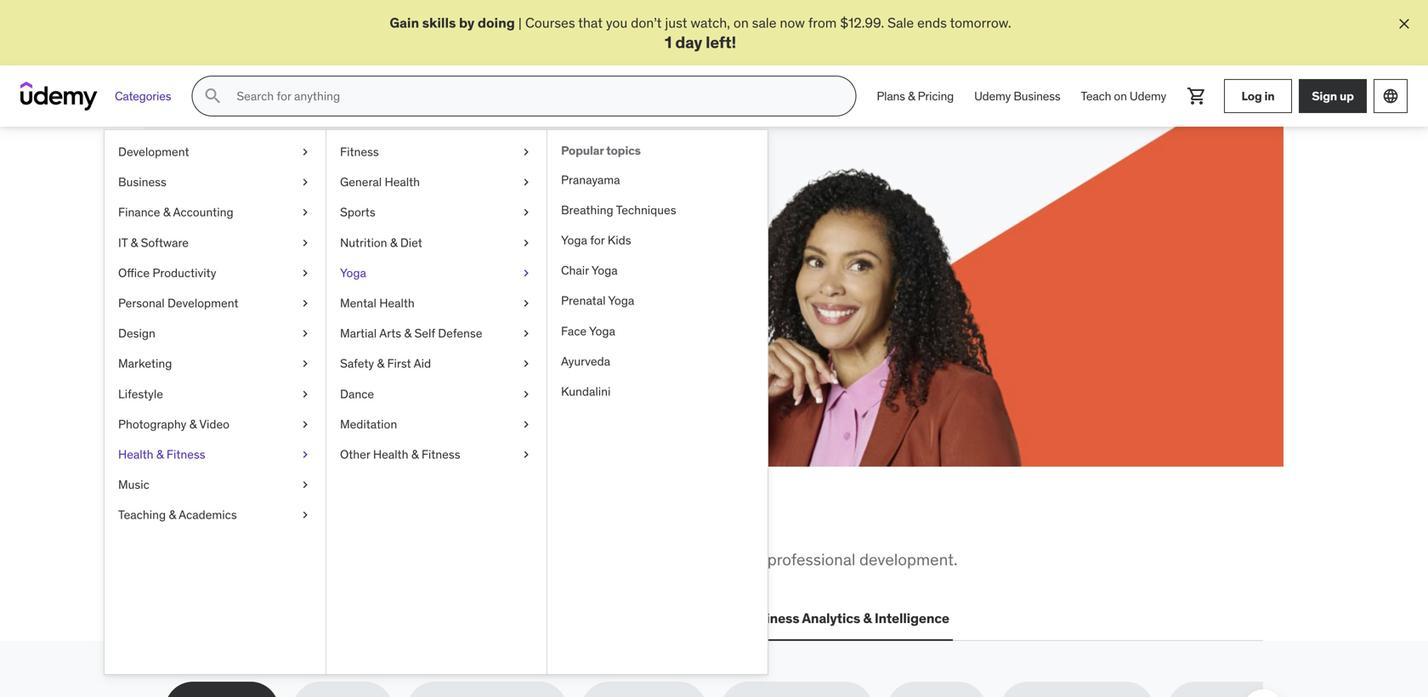 Task type: vqa. For each thing, say whether or not it's contained in the screenshot.
bottom IT
yes



Task type: locate. For each thing, give the bounding box(es) containing it.
marketing
[[118, 356, 172, 372]]

xsmall image inside general health link
[[520, 174, 533, 191]]

& left diet
[[390, 235, 398, 250]]

fitness down meditation link
[[422, 447, 461, 462]]

0 horizontal spatial you
[[336, 507, 384, 542]]

sale
[[888, 14, 914, 31], [289, 296, 315, 313]]

1 vertical spatial skills
[[258, 507, 331, 542]]

accounting
[[173, 205, 234, 220]]

xsmall image for design
[[299, 326, 312, 342]]

xsmall image for safety & first aid
[[520, 356, 533, 372]]

intelligence
[[875, 610, 950, 627]]

1 vertical spatial sale
[[289, 296, 315, 313]]

you up to
[[336, 507, 384, 542]]

it
[[118, 235, 128, 250], [305, 610, 317, 627]]

1 horizontal spatial fitness
[[340, 144, 379, 160]]

courses
[[525, 14, 575, 31], [226, 277, 276, 294]]

finance
[[118, 205, 160, 220]]

office productivity
[[118, 265, 216, 281]]

xsmall image inside 'business' link
[[299, 174, 312, 191]]

& right finance
[[163, 205, 170, 220]]

0 vertical spatial business
[[1014, 88, 1061, 104]]

from
[[165, 550, 202, 570]]

business analytics & intelligence button
[[739, 599, 953, 639]]

office productivity link
[[105, 258, 326, 288]]

1 vertical spatial on
[[1114, 88, 1128, 104]]

xsmall image
[[299, 144, 312, 161], [520, 174, 533, 191], [520, 204, 533, 221], [299, 235, 312, 251], [520, 235, 533, 251], [520, 326, 533, 342], [299, 416, 312, 433], [520, 416, 533, 433], [299, 447, 312, 463]]

&
[[908, 88, 915, 104], [163, 205, 170, 220], [131, 235, 138, 250], [390, 235, 398, 250], [404, 326, 412, 341], [377, 356, 384, 372], [189, 417, 197, 432], [156, 447, 164, 462], [411, 447, 419, 462], [169, 508, 176, 523], [864, 610, 872, 627]]

lifestyle
[[118, 386, 163, 402]]

development link
[[105, 137, 326, 167]]

business inside button
[[742, 610, 800, 627]]

1 vertical spatial it
[[305, 610, 317, 627]]

in up topics,
[[459, 507, 486, 542]]

& left video on the left
[[189, 417, 197, 432]]

it for it certifications
[[305, 610, 317, 627]]

close image
[[1396, 15, 1414, 32]]

health down your on the left top
[[380, 296, 415, 311]]

one
[[491, 507, 539, 542]]

ayurveda link
[[548, 347, 768, 377]]

1 vertical spatial you
[[336, 507, 384, 542]]

ends inside 'gain skills by doing | courses that you don't just watch, on sale now from $12.99. sale ends tomorrow. 1 day left!'
[[918, 14, 947, 31]]

0 vertical spatial for
[[590, 233, 605, 248]]

1 horizontal spatial it
[[305, 610, 317, 627]]

xsmall image inside marketing link
[[299, 356, 312, 372]]

xsmall image inside design 'link'
[[299, 326, 312, 342]]

0 horizontal spatial tomorrow.
[[351, 296, 413, 313]]

0 vertical spatial $12.99.
[[840, 14, 885, 31]]

you right "that"
[[606, 14, 628, 31]]

business left teach
[[1014, 88, 1061, 104]]

ends up pricing
[[918, 14, 947, 31]]

xsmall image for development
[[299, 144, 312, 161]]

0 horizontal spatial for
[[280, 277, 296, 294]]

sign
[[1313, 88, 1338, 104]]

1 horizontal spatial tomorrow.
[[950, 14, 1012, 31]]

office
[[118, 265, 150, 281]]

0 horizontal spatial ends
[[319, 296, 348, 313]]

it & software link
[[105, 228, 326, 258]]

xsmall image inside finance & accounting "link"
[[299, 204, 312, 221]]

1 horizontal spatial on
[[1114, 88, 1128, 104]]

xsmall image inside lifestyle link
[[299, 386, 312, 403]]

martial arts & self defense
[[340, 326, 483, 341]]

udemy image
[[20, 82, 98, 111]]

face
[[561, 324, 587, 339]]

xsmall image for marketing
[[299, 356, 312, 372]]

xsmall image for photography & video
[[299, 416, 312, 433]]

fitness inside fitness link
[[340, 144, 379, 160]]

fitness up general
[[340, 144, 379, 160]]

$12.99. right at
[[242, 296, 286, 313]]

1 horizontal spatial udemy
[[1130, 88, 1167, 104]]

1 vertical spatial in
[[363, 277, 373, 294]]

shopping cart with 0 items image
[[1187, 86, 1208, 106]]

yoga for prenatal
[[608, 293, 635, 309]]

place
[[544, 507, 615, 542]]

2 udemy from the left
[[1130, 88, 1167, 104]]

1 horizontal spatial in
[[459, 507, 486, 542]]

learning
[[406, 277, 455, 294]]

on
[[734, 14, 749, 31], [1114, 88, 1128, 104]]

ayurveda
[[561, 354, 611, 369]]

on left sale
[[734, 14, 749, 31]]

xsmall image inside other health & fitness link
[[520, 447, 533, 463]]

tomorrow. inside learn, practice, succeed (and save) courses for every skill in your learning journey, starting at $12.99. sale ends tomorrow.
[[351, 296, 413, 313]]

2 horizontal spatial business
[[1014, 88, 1061, 104]]

our
[[516, 550, 539, 570]]

1 horizontal spatial business
[[742, 610, 800, 627]]

fitness down photography & video
[[167, 447, 205, 462]]

pranayama link
[[548, 165, 768, 195]]

1 vertical spatial development
[[168, 296, 239, 311]]

gain skills by doing | courses that you don't just watch, on sale now from $12.99. sale ends tomorrow. 1 day left!
[[390, 14, 1012, 52]]

learn,
[[226, 201, 314, 236]]

1 horizontal spatial $12.99.
[[840, 14, 885, 31]]

on right teach
[[1114, 88, 1128, 104]]

2 vertical spatial business
[[742, 610, 800, 627]]

& for video
[[189, 417, 197, 432]]

xsmall image inside 'dance' link
[[520, 386, 533, 403]]

xsmall image for other health & fitness
[[520, 447, 533, 463]]

in right log
[[1265, 88, 1275, 104]]

1 horizontal spatial for
[[590, 233, 605, 248]]

2 vertical spatial in
[[459, 507, 486, 542]]

ends inside learn, practice, succeed (and save) courses for every skill in your learning journey, starting at $12.99. sale ends tomorrow.
[[319, 296, 348, 313]]

1 vertical spatial courses
[[226, 277, 276, 294]]

xsmall image for mental health
[[520, 295, 533, 312]]

analytics
[[802, 610, 861, 627]]

& down the photography
[[156, 447, 164, 462]]

tomorrow. up udemy business
[[950, 14, 1012, 31]]

kundalini link
[[548, 377, 768, 407]]

health for other health & fitness
[[373, 447, 409, 462]]

skills inside 'gain skills by doing | courses that you don't just watch, on sale now from $12.99. sale ends tomorrow. 1 day left!'
[[422, 14, 456, 31]]

succeed
[[440, 201, 546, 236]]

development down office productivity link
[[168, 296, 239, 311]]

0 vertical spatial on
[[734, 14, 749, 31]]

fitness inside health & fitness link
[[167, 447, 205, 462]]

data
[[517, 610, 547, 627]]

xsmall image inside development link
[[299, 144, 312, 161]]

0 horizontal spatial courses
[[226, 277, 276, 294]]

starting
[[510, 277, 557, 294]]

in up the "mental health"
[[363, 277, 373, 294]]

arts
[[380, 326, 401, 341]]

udemy left the shopping cart with 0 items icon
[[1130, 88, 1167, 104]]

first
[[387, 356, 411, 372]]

xsmall image for teaching & academics
[[299, 507, 312, 524]]

sale up plans
[[888, 14, 914, 31]]

ends for save)
[[319, 296, 348, 313]]

supports
[[600, 550, 664, 570]]

xsmall image
[[520, 144, 533, 161], [299, 174, 312, 191], [299, 204, 312, 221], [299, 265, 312, 282], [520, 265, 533, 282], [299, 295, 312, 312], [520, 295, 533, 312], [299, 326, 312, 342], [299, 356, 312, 372], [520, 356, 533, 372], [299, 386, 312, 403], [520, 386, 533, 403], [520, 447, 533, 463], [299, 477, 312, 494], [299, 507, 312, 524]]

& down meditation link
[[411, 447, 419, 462]]

1 vertical spatial business
[[118, 175, 167, 190]]

design
[[118, 326, 155, 341]]

breathing
[[561, 202, 614, 218]]

courses inside 'gain skills by doing | courses that you don't just watch, on sale now from $12.99. sale ends tomorrow. 1 day left!'
[[525, 14, 575, 31]]

& right plans
[[908, 88, 915, 104]]

yoga link
[[327, 258, 547, 288]]

xsmall image inside the "personal development" link
[[299, 295, 312, 312]]

udemy right pricing
[[975, 88, 1011, 104]]

for left every
[[280, 277, 296, 294]]

xsmall image inside fitness link
[[520, 144, 533, 161]]

academics
[[179, 508, 237, 523]]

xsmall image for music
[[299, 477, 312, 494]]

0 vertical spatial tomorrow.
[[950, 14, 1012, 31]]

from
[[809, 14, 837, 31]]

plans
[[877, 88, 906, 104]]

1 horizontal spatial sale
[[888, 14, 914, 31]]

0 horizontal spatial it
[[118, 235, 128, 250]]

0 horizontal spatial on
[[734, 14, 749, 31]]

health up music
[[118, 447, 154, 462]]

2 horizontal spatial fitness
[[422, 447, 461, 462]]

yoga right the face
[[589, 324, 616, 339]]

skills left to
[[337, 550, 373, 570]]

0 horizontal spatial in
[[363, 277, 373, 294]]

prenatal yoga link
[[548, 286, 768, 316]]

0 vertical spatial in
[[1265, 88, 1275, 104]]

xsmall image inside nutrition & diet link
[[520, 235, 533, 251]]

xsmall image for personal development
[[299, 295, 312, 312]]

0 vertical spatial development
[[118, 144, 189, 160]]

xsmall image inside office productivity link
[[299, 265, 312, 282]]

1 vertical spatial $12.99.
[[242, 296, 286, 313]]

& up office
[[131, 235, 138, 250]]

xsmall image inside martial arts & self defense link
[[520, 326, 533, 342]]

for left the kids
[[590, 233, 605, 248]]

in
[[1265, 88, 1275, 104], [363, 277, 373, 294], [459, 507, 486, 542]]

techniques
[[616, 202, 677, 218]]

xsmall image inside mental health "link"
[[520, 295, 533, 312]]

1 horizontal spatial you
[[606, 14, 628, 31]]

0 vertical spatial it
[[118, 235, 128, 250]]

xsmall image for health & fitness
[[299, 447, 312, 463]]

business up finance
[[118, 175, 167, 190]]

$12.99. inside 'gain skills by doing | courses that you don't just watch, on sale now from $12.99. sale ends tomorrow. 1 day left!'
[[840, 14, 885, 31]]

tomorrow. down your on the left top
[[351, 296, 413, 313]]

development down categories "dropdown button"
[[118, 144, 189, 160]]

$12.99. inside learn, practice, succeed (and save) courses for every skill in your learning journey, starting at $12.99. sale ends tomorrow.
[[242, 296, 286, 313]]

development
[[118, 144, 189, 160], [168, 296, 239, 311]]

you
[[606, 14, 628, 31], [336, 507, 384, 542]]

to
[[376, 550, 391, 570]]

ends down skill at top
[[319, 296, 348, 313]]

xsmall image for sports
[[520, 204, 533, 221]]

skill
[[335, 277, 359, 294]]

that
[[578, 14, 603, 31]]

courses up at
[[226, 277, 276, 294]]

rounded
[[704, 550, 764, 570]]

meditation
[[340, 417, 397, 432]]

courses right '|'
[[525, 14, 575, 31]]

plans & pricing link
[[867, 76, 965, 117]]

2 horizontal spatial skills
[[422, 14, 456, 31]]

log in
[[1242, 88, 1275, 104]]

xsmall image inside "yoga" "link"
[[520, 265, 533, 282]]

skills left by
[[422, 14, 456, 31]]

just
[[665, 14, 688, 31]]

xsmall image for yoga
[[520, 265, 533, 282]]

health right general
[[385, 175, 420, 190]]

0 horizontal spatial skills
[[258, 507, 331, 542]]

0 horizontal spatial fitness
[[167, 447, 205, 462]]

for
[[590, 233, 605, 248], [280, 277, 296, 294]]

yoga right the prenatal
[[608, 293, 635, 309]]

xsmall image for fitness
[[520, 144, 533, 161]]

sale inside 'gain skills by doing | courses that you don't just watch, on sale now from $12.99. sale ends tomorrow. 1 day left!'
[[888, 14, 914, 31]]

|
[[519, 14, 522, 31]]

0 horizontal spatial $12.99.
[[242, 296, 286, 313]]

0 vertical spatial skills
[[422, 14, 456, 31]]

all
[[165, 507, 205, 542]]

skills up workplace
[[258, 507, 331, 542]]

yoga
[[561, 233, 588, 248], [592, 263, 618, 278], [340, 265, 366, 281], [608, 293, 635, 309], [589, 324, 616, 339]]

& for diet
[[390, 235, 398, 250]]

(and
[[226, 235, 286, 270]]

& for first
[[377, 356, 384, 372]]

$12.99. for |
[[840, 14, 885, 31]]

in inside all the skills you need in one place from critical workplace skills to technical topics, our catalog supports well-rounded professional development.
[[459, 507, 486, 542]]

xsmall image for office productivity
[[299, 265, 312, 282]]

critical
[[206, 550, 255, 570]]

0 horizontal spatial sale
[[289, 296, 315, 313]]

skills
[[422, 14, 456, 31], [258, 507, 331, 542], [337, 550, 373, 570]]

1 vertical spatial for
[[280, 277, 296, 294]]

& inside 'link'
[[169, 508, 176, 523]]

yoga right 'chair'
[[592, 263, 618, 278]]

ends for |
[[918, 14, 947, 31]]

& for fitness
[[156, 447, 164, 462]]

health inside "link"
[[380, 296, 415, 311]]

xsmall image inside safety & first aid "link"
[[520, 356, 533, 372]]

yoga up mental
[[340, 265, 366, 281]]

courses inside learn, practice, succeed (and save) courses for every skill in your learning journey, starting at $12.99. sale ends tomorrow.
[[226, 277, 276, 294]]

1 vertical spatial ends
[[319, 296, 348, 313]]

xsmall image inside teaching & academics 'link'
[[299, 507, 312, 524]]

2 horizontal spatial in
[[1265, 88, 1275, 104]]

it inside 'button'
[[305, 610, 317, 627]]

& left the first
[[377, 356, 384, 372]]

xsmall image inside it & software link
[[299, 235, 312, 251]]

business left analytics
[[742, 610, 800, 627]]

personal development link
[[105, 288, 326, 319]]

1 horizontal spatial skills
[[337, 550, 373, 570]]

& right teaching
[[169, 508, 176, 523]]

health & fitness link
[[105, 440, 326, 470]]

xsmall image inside meditation link
[[520, 416, 533, 433]]

sale inside learn, practice, succeed (and save) courses for every skill in your learning journey, starting at $12.99. sale ends tomorrow.
[[289, 296, 315, 313]]

Search for anything text field
[[233, 82, 835, 111]]

business analytics & intelligence
[[742, 610, 950, 627]]

it up office
[[118, 235, 128, 250]]

other
[[340, 447, 370, 462]]

it left certifications
[[305, 610, 317, 627]]

xsmall image inside photography & video link
[[299, 416, 312, 433]]

tomorrow. for |
[[950, 14, 1012, 31]]

xsmall image for it & software
[[299, 235, 312, 251]]

1 horizontal spatial courses
[[525, 14, 575, 31]]

dance
[[340, 386, 374, 402]]

xsmall image for general health
[[520, 174, 533, 191]]

xsmall image inside music link
[[299, 477, 312, 494]]

choose a language image
[[1383, 88, 1400, 105]]

mental health link
[[327, 288, 547, 319]]

on inside 'gain skills by doing | courses that you don't just watch, on sale now from $12.99. sale ends tomorrow. 1 day left!'
[[734, 14, 749, 31]]

xsmall image for dance
[[520, 386, 533, 403]]

0 vertical spatial you
[[606, 14, 628, 31]]

& right analytics
[[864, 610, 872, 627]]

1 udemy from the left
[[975, 88, 1011, 104]]

0 vertical spatial courses
[[525, 14, 575, 31]]

1 vertical spatial tomorrow.
[[351, 296, 413, 313]]

0 vertical spatial sale
[[888, 14, 914, 31]]

kundalini
[[561, 384, 611, 399]]

health right other
[[373, 447, 409, 462]]

the
[[210, 507, 253, 542]]

xsmall image inside sports link
[[520, 204, 533, 221]]

categories button
[[105, 76, 181, 117]]

health & fitness
[[118, 447, 205, 462]]

tomorrow. inside 'gain skills by doing | courses that you don't just watch, on sale now from $12.99. sale ends tomorrow. 1 day left!'
[[950, 14, 1012, 31]]

breathing techniques
[[561, 202, 677, 218]]

safety & first aid link
[[327, 349, 547, 379]]

0 vertical spatial ends
[[918, 14, 947, 31]]

0 horizontal spatial udemy
[[975, 88, 1011, 104]]

other health & fitness link
[[327, 440, 547, 470]]

business for business
[[118, 175, 167, 190]]

$12.99. right from
[[840, 14, 885, 31]]

0 horizontal spatial business
[[118, 175, 167, 190]]

sale down every
[[289, 296, 315, 313]]

xsmall image inside health & fitness link
[[299, 447, 312, 463]]

1 horizontal spatial ends
[[918, 14, 947, 31]]

submit search image
[[203, 86, 223, 106]]



Task type: describe. For each thing, give the bounding box(es) containing it.
mental health
[[340, 296, 415, 311]]

health for mental health
[[380, 296, 415, 311]]

xsmall image for martial arts & self defense
[[520, 326, 533, 342]]

& for software
[[131, 235, 138, 250]]

science
[[550, 610, 601, 627]]

& inside button
[[864, 610, 872, 627]]

xsmall image for business
[[299, 174, 312, 191]]

& left the 'self'
[[404, 326, 412, 341]]

log in link
[[1225, 79, 1293, 113]]

finance & accounting link
[[105, 198, 326, 228]]

personal
[[118, 296, 165, 311]]

every
[[299, 277, 332, 294]]

teaching
[[118, 508, 166, 523]]

sale for save)
[[289, 296, 315, 313]]

health for general health
[[385, 175, 420, 190]]

need
[[389, 507, 454, 542]]

topics
[[607, 143, 641, 158]]

prenatal
[[561, 293, 606, 309]]

yoga inside "link"
[[340, 265, 366, 281]]

for inside learn, practice, succeed (and save) courses for every skill in your learning journey, starting at $12.99. sale ends tomorrow.
[[280, 277, 296, 294]]

xsmall image for finance & accounting
[[299, 204, 312, 221]]

professional
[[768, 550, 856, 570]]

development.
[[860, 550, 958, 570]]

popular topics
[[561, 143, 641, 158]]

& for academics
[[169, 508, 176, 523]]

sale for |
[[888, 14, 914, 31]]

topics,
[[464, 550, 512, 570]]

udemy business link
[[965, 76, 1071, 117]]

general health link
[[327, 167, 547, 198]]

fitness inside other health & fitness link
[[422, 447, 461, 462]]

safety
[[340, 356, 374, 372]]

business for business analytics & intelligence
[[742, 610, 800, 627]]

sign up link
[[1300, 79, 1368, 113]]

catalog
[[543, 550, 596, 570]]

defense
[[438, 326, 483, 341]]

in inside learn, practice, succeed (and save) courses for every skill in your learning journey, starting at $12.99. sale ends tomorrow.
[[363, 277, 373, 294]]

yoga up 'chair'
[[561, 233, 588, 248]]

nutrition & diet link
[[327, 228, 547, 258]]

chair yoga
[[561, 263, 618, 278]]

kids
[[608, 233, 632, 248]]

day
[[676, 32, 703, 52]]

nutrition & diet
[[340, 235, 422, 250]]

aid
[[414, 356, 431, 372]]

face yoga
[[561, 324, 616, 339]]

your
[[377, 277, 403, 294]]

prenatal yoga
[[561, 293, 635, 309]]

other health & fitness
[[340, 447, 461, 462]]

gain
[[390, 14, 419, 31]]

courses for (and
[[226, 277, 276, 294]]

chair
[[561, 263, 589, 278]]

tomorrow. for save)
[[351, 296, 413, 313]]

sale
[[752, 14, 777, 31]]

martial
[[340, 326, 377, 341]]

teaching & academics
[[118, 508, 237, 523]]

it certifications
[[305, 610, 406, 627]]

well-
[[668, 550, 704, 570]]

2 vertical spatial skills
[[337, 550, 373, 570]]

& for pricing
[[908, 88, 915, 104]]

& for accounting
[[163, 205, 170, 220]]

journey,
[[459, 277, 506, 294]]

xsmall image for lifestyle
[[299, 386, 312, 403]]

diet
[[400, 235, 422, 250]]

1
[[665, 32, 672, 52]]

don't
[[631, 14, 662, 31]]

pranayama
[[561, 172, 620, 188]]

log
[[1242, 88, 1263, 104]]

teach
[[1081, 88, 1112, 104]]

design link
[[105, 319, 326, 349]]

by
[[459, 14, 475, 31]]

technical
[[395, 550, 460, 570]]

safety & first aid
[[340, 356, 431, 372]]

xsmall image for nutrition & diet
[[520, 235, 533, 251]]

business link
[[105, 167, 326, 198]]

yoga for kids
[[561, 233, 632, 248]]

breathing techniques link
[[548, 195, 768, 226]]

certifications
[[320, 610, 406, 627]]

for inside yoga element
[[590, 233, 605, 248]]

meditation link
[[327, 410, 547, 440]]

data science button
[[514, 599, 604, 639]]

all the skills you need in one place from critical workplace skills to technical topics, our catalog supports well-rounded professional development.
[[165, 507, 958, 570]]

courses for doing
[[525, 14, 575, 31]]

plans & pricing
[[877, 88, 954, 104]]

sports link
[[327, 198, 547, 228]]

nutrition
[[340, 235, 387, 250]]

yoga element
[[547, 130, 768, 675]]

$12.99. for save)
[[242, 296, 286, 313]]

popular
[[561, 143, 604, 158]]

you inside all the skills you need in one place from critical workplace skills to technical topics, our catalog supports well-rounded professional development.
[[336, 507, 384, 542]]

it & software
[[118, 235, 189, 250]]

martial arts & self defense link
[[327, 319, 547, 349]]

you inside 'gain skills by doing | courses that you don't just watch, on sale now from $12.99. sale ends tomorrow. 1 day left!'
[[606, 14, 628, 31]]

xsmall image for meditation
[[520, 416, 533, 433]]

photography
[[118, 417, 187, 432]]

yoga for face
[[589, 324, 616, 339]]

left!
[[706, 32, 737, 52]]

watch,
[[691, 14, 731, 31]]

face yoga link
[[548, 316, 768, 347]]

practice,
[[320, 201, 435, 236]]

yoga for chair
[[592, 263, 618, 278]]

it for it & software
[[118, 235, 128, 250]]

udemy business
[[975, 88, 1061, 104]]

video
[[199, 417, 230, 432]]

lifestyle link
[[105, 379, 326, 410]]

fitness link
[[327, 137, 547, 167]]

chair yoga link
[[548, 256, 768, 286]]



